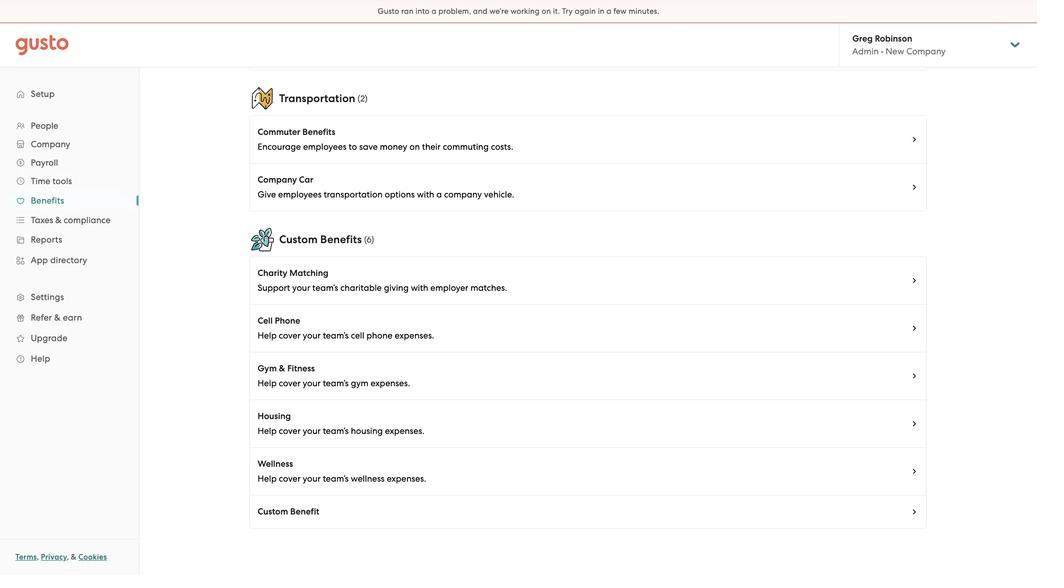 Task type: describe. For each thing, give the bounding box(es) containing it.
benefits for commuter
[[303, 127, 336, 138]]

privacy link
[[41, 553, 67, 562]]

taxes
[[31, 215, 53, 225]]

with inside company car give employees transportation options with a company vehicle.
[[417, 189, 435, 200]]

giving
[[384, 283, 409, 293]]

people button
[[10, 117, 128, 135]]

tools
[[53, 176, 72, 186]]

2 , from the left
[[67, 553, 69, 562]]

0 vertical spatial on
[[542, 7, 551, 16]]

greg robinson admin • new company
[[853, 33, 946, 56]]

into
[[416, 7, 430, 16]]

save
[[359, 142, 378, 152]]

benefits inside gusto navigation element
[[31, 196, 64, 206]]

problem,
[[439, 7, 471, 16]]

& for compliance
[[55, 215, 62, 225]]

matching
[[290, 268, 329, 279]]

options
[[385, 189, 415, 200]]

support
[[258, 283, 290, 293]]

list containing charity matching
[[250, 257, 927, 529]]

their
[[422, 142, 441, 152]]

help inside gym & fitness help cover your team's gym expenses.
[[258, 378, 277, 389]]

your for charity
[[292, 283, 310, 293]]

phone
[[367, 331, 393, 341]]

1 , from the left
[[37, 553, 39, 562]]

robinson
[[875, 33, 913, 44]]

fitness
[[287, 364, 315, 374]]

transportation
[[279, 92, 356, 105]]

) inside custom benefits ( 6 )
[[372, 235, 374, 245]]

commuting
[[443, 142, 489, 152]]

cover inside wellness help cover your team's wellness expenses.
[[279, 474, 301, 484]]

try
[[562, 7, 573, 16]]

directory
[[50, 255, 87, 265]]

terms
[[15, 553, 37, 562]]

your inside gym & fitness help cover your team's gym expenses.
[[303, 378, 321, 389]]

taxes & compliance
[[31, 215, 111, 225]]

& left cookies on the left of the page
[[71, 553, 77, 562]]

benefit
[[290, 507, 320, 518]]

commuter
[[258, 127, 301, 138]]

we're
[[490, 7, 509, 16]]

team's for housing
[[323, 426, 349, 436]]

refer & earn link
[[10, 309, 128, 327]]

expenses. inside cell phone help cover your team's cell phone expenses.
[[395, 331, 434, 341]]

refer & earn
[[31, 313, 82, 323]]

help inside cell phone help cover your team's cell phone expenses.
[[258, 331, 277, 341]]

cookies
[[78, 553, 107, 562]]

wellness help cover your team's wellness expenses.
[[258, 459, 426, 484]]

list containing commuter benefits
[[250, 116, 927, 212]]

housing help cover your team's housing expenses.
[[258, 411, 425, 436]]

privacy
[[41, 553, 67, 562]]

your for wellness
[[303, 474, 321, 484]]

custom benefit
[[258, 507, 320, 518]]

upgrade link
[[10, 329, 128, 348]]

transportation
[[324, 189, 383, 200]]

a right in
[[607, 7, 612, 16]]

phone
[[275, 316, 300, 327]]

help inside wellness help cover your team's wellness expenses.
[[258, 474, 277, 484]]

& for fitness
[[279, 364, 285, 374]]

opens in current tab image inside custom benefit button
[[911, 508, 919, 517]]

company for company
[[31, 139, 70, 149]]

team's for charity matching
[[313, 283, 338, 293]]

it.
[[553, 7, 560, 16]]

help inside gusto navigation element
[[31, 354, 50, 364]]

reports
[[31, 235, 62, 245]]

matches.
[[471, 283, 507, 293]]

cover inside cell phone help cover your team's cell phone expenses.
[[279, 331, 301, 341]]

team's inside cell phone help cover your team's cell phone expenses.
[[323, 331, 349, 341]]

app directory
[[31, 255, 87, 265]]

1 opens in current tab image from the top
[[911, 0, 919, 3]]

6 opens in current tab image from the top
[[911, 372, 919, 380]]

ran
[[402, 7, 414, 16]]

working
[[511, 7, 540, 16]]

custom benefits ( 6 )
[[279, 233, 374, 246]]

custom benefit button
[[250, 496, 927, 529]]

cover inside housing help cover your team's housing expenses.
[[279, 426, 301, 436]]

taxes & compliance button
[[10, 211, 128, 230]]

vehicle.
[[484, 189, 515, 200]]

benefits for custom
[[320, 233, 362, 246]]

again
[[575, 7, 596, 16]]

team's inside gym & fitness help cover your team's gym expenses.
[[323, 378, 349, 389]]

cover inside gym & fitness help cover your team's gym expenses.
[[279, 378, 301, 389]]

6
[[367, 235, 372, 245]]

settings link
[[10, 288, 128, 307]]

company button
[[10, 135, 128, 154]]

upgrade
[[31, 333, 68, 344]]

employees for car
[[278, 189, 322, 200]]

reports link
[[10, 231, 128, 249]]

cell phone help cover your team's cell phone expenses.
[[258, 316, 434, 341]]

terms , privacy , & cookies
[[15, 553, 107, 562]]

2 opens in current tab image from the top
[[911, 42, 919, 50]]

gusto ran into a problem, and we're working on it. try again in a few minutes.
[[378, 7, 660, 16]]

list containing people
[[0, 117, 139, 369]]

and
[[473, 7, 488, 16]]

housing
[[351, 426, 383, 436]]

settings
[[31, 292, 64, 302]]

company inside greg robinson admin • new company
[[907, 46, 946, 56]]

terms link
[[15, 553, 37, 562]]



Task type: locate. For each thing, give the bounding box(es) containing it.
benefits
[[303, 127, 336, 138], [31, 196, 64, 206], [320, 233, 362, 246]]

company car give employees transportation options with a company vehicle.
[[258, 175, 515, 200]]

payroll button
[[10, 154, 128, 172]]

0 horizontal spatial )
[[365, 93, 368, 104]]

( right transportation
[[358, 93, 360, 104]]

) inside transportation ( 2 )
[[365, 93, 368, 104]]

employees down car
[[278, 189, 322, 200]]

& inside gym & fitness help cover your team's gym expenses.
[[279, 364, 285, 374]]

help down housing
[[258, 426, 277, 436]]

setup link
[[10, 85, 128, 103]]

& right taxes
[[55, 215, 62, 225]]

expenses. right housing
[[385, 426, 425, 436]]

team's for wellness
[[323, 474, 349, 484]]

1 vertical spatial (
[[364, 235, 367, 245]]

help down upgrade
[[31, 354, 50, 364]]

3 cover from the top
[[279, 426, 301, 436]]

0 vertical spatial company
[[907, 46, 946, 56]]

cover
[[279, 331, 301, 341], [279, 378, 301, 389], [279, 426, 301, 436], [279, 474, 301, 484]]

minutes.
[[629, 7, 660, 16]]

compliance
[[64, 215, 111, 225]]

3 opens in current tab image from the top
[[911, 468, 919, 476]]

benefits link
[[10, 192, 128, 210]]

employees left to
[[303, 142, 347, 152]]

charitable
[[341, 283, 382, 293]]

1 horizontal spatial )
[[372, 235, 374, 245]]

your for housing
[[303, 426, 321, 436]]

help down wellness
[[258, 474, 277, 484]]

charity
[[258, 268, 288, 279]]

wellness
[[351, 474, 385, 484]]

custom inside button
[[258, 507, 288, 518]]

1 vertical spatial on
[[410, 142, 420, 152]]

0 vertical spatial (
[[358, 93, 360, 104]]

5 opens in current tab image from the top
[[911, 325, 919, 333]]

team's inside housing help cover your team's housing expenses.
[[323, 426, 349, 436]]

expenses. right gym
[[371, 378, 410, 389]]

gym & fitness help cover your team's gym expenses.
[[258, 364, 410, 389]]

home image
[[15, 35, 69, 55]]

0 horizontal spatial company
[[31, 139, 70, 149]]

with right giving
[[411, 283, 429, 293]]

time tools button
[[10, 172, 128, 190]]

your
[[292, 283, 310, 293], [303, 331, 321, 341], [303, 378, 321, 389], [303, 426, 321, 436], [303, 474, 321, 484]]

employees for benefits
[[303, 142, 347, 152]]

cookies button
[[78, 551, 107, 564]]

app directory link
[[10, 251, 128, 270]]

custom for benefit
[[258, 507, 288, 518]]

1 horizontal spatial on
[[542, 7, 551, 16]]

your inside cell phone help cover your team's cell phone expenses.
[[303, 331, 321, 341]]

new
[[886, 46, 905, 56]]

on
[[542, 7, 551, 16], [410, 142, 420, 152]]

earn
[[63, 313, 82, 323]]

1 opens in current tab image from the top
[[911, 183, 919, 192]]

benefits inside commuter benefits encourage employees to save money on their commuting costs.
[[303, 127, 336, 138]]

benefits down time tools
[[31, 196, 64, 206]]

in
[[598, 7, 605, 16]]

employees
[[303, 142, 347, 152], [278, 189, 322, 200]]

4 cover from the top
[[279, 474, 301, 484]]

on inside commuter benefits encourage employees to save money on their commuting costs.
[[410, 142, 420, 152]]

team's left the wellness
[[323, 474, 349, 484]]

list
[[250, 0, 927, 70], [250, 116, 927, 212], [0, 117, 139, 369], [250, 257, 927, 529]]

0 vertical spatial with
[[417, 189, 435, 200]]

expenses. inside gym & fitness help cover your team's gym expenses.
[[371, 378, 410, 389]]

charity matching support your team's charitable giving with employer matches.
[[258, 268, 507, 293]]

company inside company car give employees transportation options with a company vehicle.
[[258, 175, 297, 185]]

1 vertical spatial opens in current tab image
[[911, 420, 919, 428]]

1 horizontal spatial company
[[258, 175, 297, 185]]

wellness
[[258, 459, 293, 470]]

0 vertical spatial custom
[[279, 233, 318, 246]]

refer
[[31, 313, 52, 323]]

team's left gym
[[323, 378, 349, 389]]

your inside charity matching support your team's charitable giving with employer matches.
[[292, 283, 310, 293]]

employees inside commuter benefits encourage employees to save money on their commuting costs.
[[303, 142, 347, 152]]

gym
[[351, 378, 369, 389]]

your down fitness
[[303, 378, 321, 389]]

your inside wellness help cover your team's wellness expenses.
[[303, 474, 321, 484]]

&
[[55, 215, 62, 225], [54, 313, 61, 323], [279, 364, 285, 374], [71, 553, 77, 562]]

company
[[907, 46, 946, 56], [31, 139, 70, 149], [258, 175, 297, 185]]

cover down phone
[[279, 331, 301, 341]]

company inside dropdown button
[[31, 139, 70, 149]]

greg
[[853, 33, 873, 44]]

company for company car give employees transportation options with a company vehicle.
[[258, 175, 297, 185]]

with inside charity matching support your team's charitable giving with employer matches.
[[411, 283, 429, 293]]

& right gym at bottom left
[[279, 364, 285, 374]]

2 vertical spatial benefits
[[320, 233, 362, 246]]

1 vertical spatial company
[[31, 139, 70, 149]]

•
[[882, 46, 884, 56]]

custom left benefit on the left bottom
[[258, 507, 288, 518]]

company
[[444, 189, 482, 200]]

your up wellness help cover your team's wellness expenses.
[[303, 426, 321, 436]]

costs.
[[491, 142, 514, 152]]

( inside custom benefits ( 6 )
[[364, 235, 367, 245]]

expenses. right phone
[[395, 331, 434, 341]]

gusto navigation element
[[0, 67, 139, 386]]

gusto
[[378, 7, 400, 16]]

custom for benefits
[[279, 233, 318, 246]]

team's left housing
[[323, 426, 349, 436]]

time tools
[[31, 176, 72, 186]]

few
[[614, 7, 627, 16]]

with
[[417, 189, 435, 200], [411, 283, 429, 293]]

( up charity matching support your team's charitable giving with employer matches.
[[364, 235, 367, 245]]

transportation ( 2 )
[[279, 92, 368, 105]]

your up benefit on the left bottom
[[303, 474, 321, 484]]

2 cover from the top
[[279, 378, 301, 389]]

team's left cell
[[323, 331, 349, 341]]

company up the give
[[258, 175, 297, 185]]

to
[[349, 142, 357, 152]]

opens in current tab image for housing
[[911, 420, 919, 428]]

cover down fitness
[[279, 378, 301, 389]]

commuter benefits encourage employees to save money on their commuting costs.
[[258, 127, 514, 152]]

opens in current tab image for wellness
[[911, 468, 919, 476]]

benefits left 6
[[320, 233, 362, 246]]

0 vertical spatial benefits
[[303, 127, 336, 138]]

& for earn
[[54, 313, 61, 323]]

team's down matching
[[313, 283, 338, 293]]

a left company
[[437, 189, 442, 200]]

1 cover from the top
[[279, 331, 301, 341]]

1 vertical spatial custom
[[258, 507, 288, 518]]

employer
[[431, 283, 469, 293]]

0 horizontal spatial ,
[[37, 553, 39, 562]]

expenses. inside housing help cover your team's housing expenses.
[[385, 426, 425, 436]]

gym
[[258, 364, 277, 374]]

with right options at the top left of page
[[417, 189, 435, 200]]

help inside housing help cover your team's housing expenses.
[[258, 426, 277, 436]]

& inside dropdown button
[[55, 215, 62, 225]]

admin
[[853, 46, 879, 56]]

1 vertical spatial )
[[372, 235, 374, 245]]

setup
[[31, 89, 55, 99]]

7 opens in current tab image from the top
[[911, 508, 919, 517]]

3 opens in current tab image from the top
[[911, 136, 919, 144]]

cell
[[258, 316, 273, 327]]

0 vertical spatial )
[[365, 93, 368, 104]]

opens in current tab image
[[911, 0, 919, 3], [911, 42, 919, 50], [911, 136, 919, 144], [911, 277, 919, 285], [911, 325, 919, 333], [911, 372, 919, 380], [911, 508, 919, 517]]

help link
[[10, 350, 128, 368]]

give
[[258, 189, 276, 200]]

employees inside company car give employees transportation options with a company vehicle.
[[278, 189, 322, 200]]

expenses. right the wellness
[[387, 474, 426, 484]]

2 vertical spatial company
[[258, 175, 297, 185]]

cover down housing
[[279, 426, 301, 436]]

( inside transportation ( 2 )
[[358, 93, 360, 104]]

, left privacy
[[37, 553, 39, 562]]

time
[[31, 176, 50, 186]]

, left cookies on the left of the page
[[67, 553, 69, 562]]

) up commuter benefits encourage employees to save money on their commuting costs.
[[365, 93, 368, 104]]

team's inside wellness help cover your team's wellness expenses.
[[323, 474, 349, 484]]

help down gym at bottom left
[[258, 378, 277, 389]]

cover down wellness
[[279, 474, 301, 484]]

people
[[31, 121, 58, 131]]

on left it.
[[542, 7, 551, 16]]

your down matching
[[292, 283, 310, 293]]

on left their
[[410, 142, 420, 152]]

a inside company car give employees transportation options with a company vehicle.
[[437, 189, 442, 200]]

payroll
[[31, 158, 58, 168]]

opens in current tab image
[[911, 183, 919, 192], [911, 420, 919, 428], [911, 468, 919, 476]]

2
[[360, 93, 365, 104]]

1 horizontal spatial (
[[364, 235, 367, 245]]

0 vertical spatial employees
[[303, 142, 347, 152]]

app
[[31, 255, 48, 265]]

4 opens in current tab image from the top
[[911, 277, 919, 285]]

team's
[[313, 283, 338, 293], [323, 331, 349, 341], [323, 378, 349, 389], [323, 426, 349, 436], [323, 474, 349, 484]]

encourage
[[258, 142, 301, 152]]

)
[[365, 93, 368, 104], [372, 235, 374, 245]]

) up charity matching support your team's charitable giving with employer matches.
[[372, 235, 374, 245]]

,
[[37, 553, 39, 562], [67, 553, 69, 562]]

opens in current tab image for company car
[[911, 183, 919, 192]]

& left earn
[[54, 313, 61, 323]]

0 horizontal spatial (
[[358, 93, 360, 104]]

expenses. inside wellness help cover your team's wellness expenses.
[[387, 474, 426, 484]]

company right new
[[907, 46, 946, 56]]

2 horizontal spatial company
[[907, 46, 946, 56]]

custom up matching
[[279, 233, 318, 246]]

a right into on the left of page
[[432, 7, 437, 16]]

1 vertical spatial employees
[[278, 189, 322, 200]]

your up fitness
[[303, 331, 321, 341]]

benefits down transportation
[[303, 127, 336, 138]]

help down the cell
[[258, 331, 277, 341]]

money
[[380, 142, 408, 152]]

1 horizontal spatial ,
[[67, 553, 69, 562]]

2 opens in current tab image from the top
[[911, 420, 919, 428]]

0 vertical spatial opens in current tab image
[[911, 183, 919, 192]]

expenses.
[[395, 331, 434, 341], [371, 378, 410, 389], [385, 426, 425, 436], [387, 474, 426, 484]]

your inside housing help cover your team's housing expenses.
[[303, 426, 321, 436]]

2 vertical spatial opens in current tab image
[[911, 468, 919, 476]]

1 vertical spatial with
[[411, 283, 429, 293]]

team's inside charity matching support your team's charitable giving with employer matches.
[[313, 283, 338, 293]]

company down "people"
[[31, 139, 70, 149]]

car
[[299, 175, 314, 185]]

0 horizontal spatial on
[[410, 142, 420, 152]]

cell
[[351, 331, 365, 341]]

1 vertical spatial benefits
[[31, 196, 64, 206]]



Task type: vqa. For each thing, say whether or not it's contained in the screenshot.
tax credits at the top left
no



